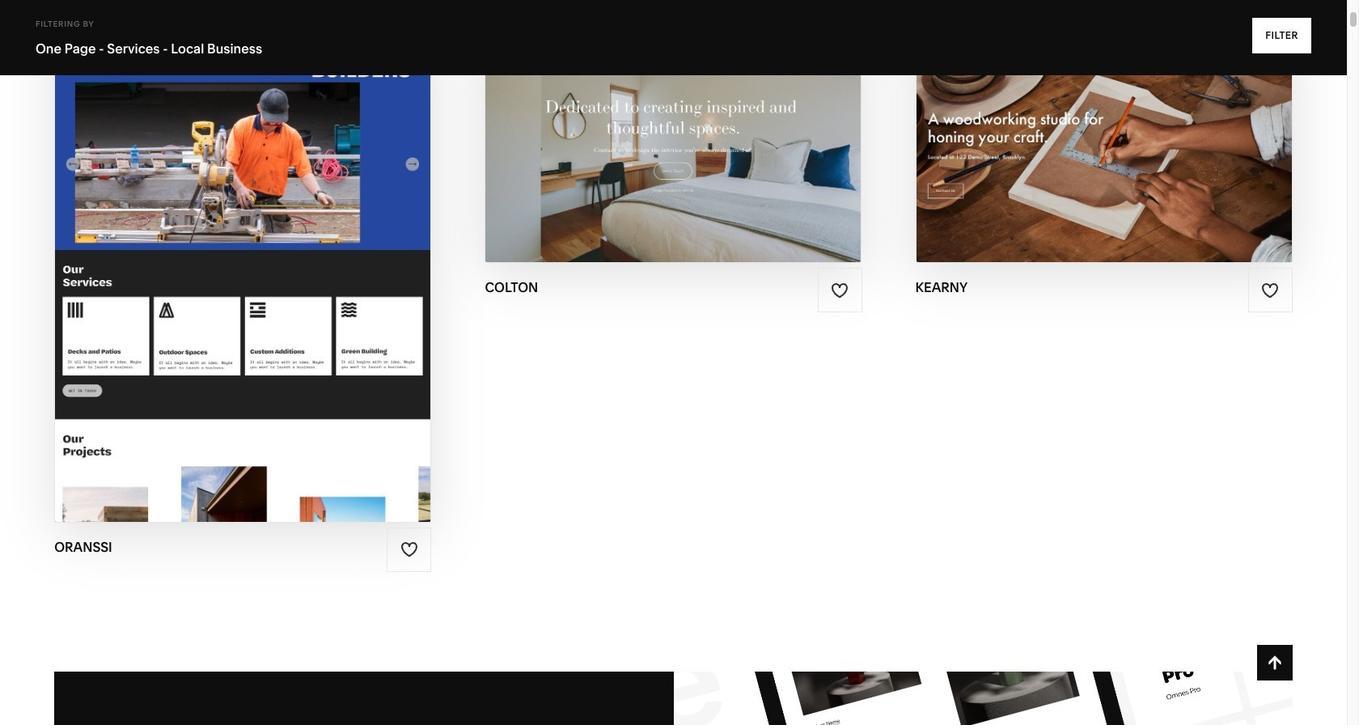Task type: vqa. For each thing, say whether or not it's contained in the screenshot.
Back to top Icon
yes



Task type: describe. For each thing, give the bounding box(es) containing it.
kearny image
[[917, 21, 1292, 262]]

back to top image
[[1266, 654, 1284, 672]]

colton image
[[486, 21, 861, 262]]

preview of building your own template image
[[674, 672, 1293, 725]]



Task type: locate. For each thing, give the bounding box(es) containing it.
add kearny to your favorites list image
[[1262, 281, 1280, 299]]

add colton to your favorites list image
[[831, 281, 849, 299]]

oranssi image
[[55, 21, 431, 522]]



